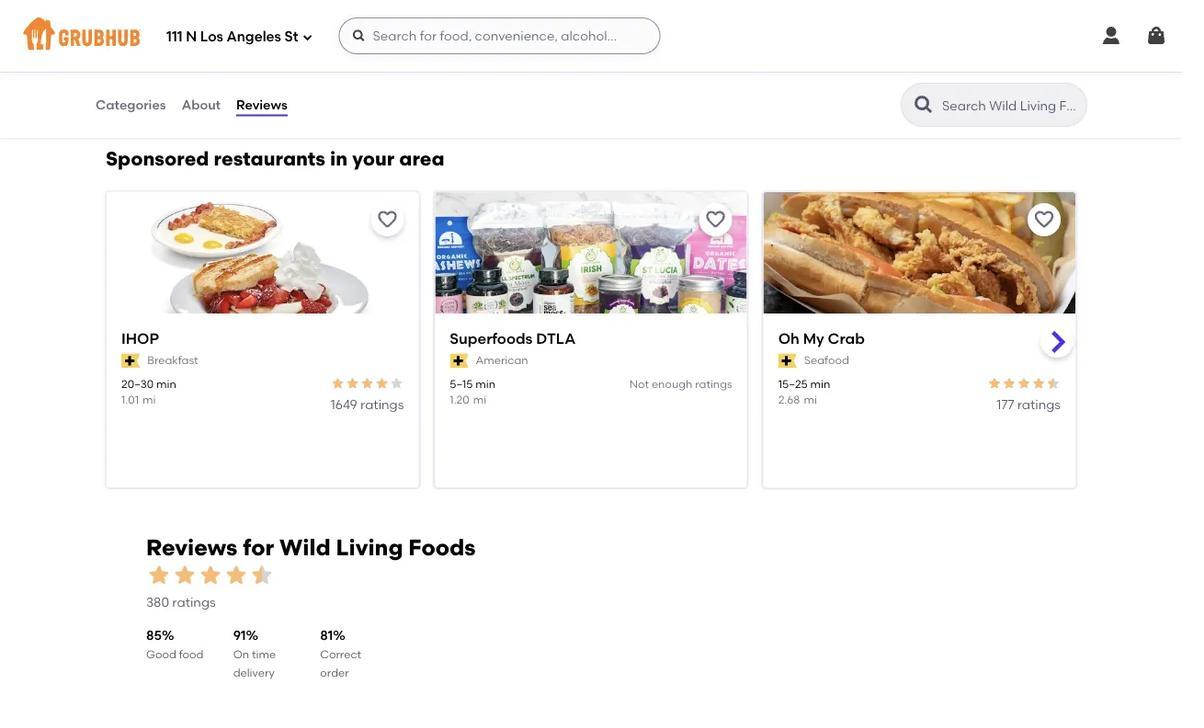 Task type: locate. For each thing, give the bounding box(es) containing it.
min inside '5–15 min 1.20 mi'
[[476, 378, 496, 391]]

mi inside 15–25 min 2.68 mi
[[804, 394, 818, 407]]

1649 ratings
[[331, 397, 404, 413]]

ratings right 380 on the left bottom of the page
[[172, 595, 216, 610]]

1649
[[331, 397, 358, 413]]

1.20
[[450, 394, 470, 407]]

2 horizontal spatial min
[[811, 378, 831, 391]]

min down breakfast
[[156, 378, 176, 391]]

restaurants
[[214, 148, 326, 171]]

st
[[285, 29, 298, 45]]

20–30
[[121, 378, 154, 391]]

min
[[156, 378, 176, 391], [476, 378, 496, 391], [811, 378, 831, 391]]

subscription pass image down oh
[[779, 354, 797, 369]]

save this restaurant button
[[371, 204, 404, 237], [700, 204, 733, 237], [1028, 204, 1061, 237]]

subscription pass image for superfoods
[[450, 354, 469, 369]]

2.68
[[779, 394, 801, 407]]

mi
[[143, 394, 156, 407], [473, 394, 487, 407], [804, 394, 818, 407]]

2 horizontal spatial save this restaurant button
[[1028, 204, 1061, 237]]

2 min from the left
[[476, 378, 496, 391]]

1 subscription pass image from the left
[[450, 354, 469, 369]]

order
[[320, 667, 349, 680]]

svg image
[[1101, 25, 1123, 47], [1146, 25, 1168, 47], [352, 29, 366, 43], [302, 32, 313, 43]]

good
[[146, 648, 176, 661]]

subscription pass image up 5–15
[[450, 354, 469, 369]]

subscription pass image
[[450, 354, 469, 369], [779, 354, 797, 369]]

2 mi from the left
[[473, 394, 487, 407]]

2 save this restaurant image from the left
[[1034, 209, 1056, 231]]

1 mi from the left
[[143, 394, 156, 407]]

5–15 min 1.20 mi
[[450, 378, 496, 407]]

380
[[146, 595, 169, 610]]

0 horizontal spatial mi
[[143, 394, 156, 407]]

min inside "20–30 min 1.01 mi"
[[156, 378, 176, 391]]

on
[[233, 648, 249, 661]]

ihop link
[[121, 329, 404, 350]]

star icon image
[[330, 377, 345, 391], [345, 377, 360, 391], [360, 377, 375, 391], [375, 377, 389, 391], [389, 377, 404, 391], [988, 377, 1002, 391], [1002, 377, 1017, 391], [1017, 377, 1032, 391], [1032, 377, 1047, 391], [1047, 377, 1061, 391], [1047, 377, 1061, 391], [146, 563, 172, 589], [172, 563, 198, 589], [198, 563, 223, 589], [223, 563, 249, 589], [249, 563, 275, 589], [249, 563, 275, 589]]

ihop
[[121, 330, 159, 348]]

1 horizontal spatial subscription pass image
[[779, 354, 797, 369]]

reviews for reviews
[[236, 97, 288, 113]]

1 save this restaurant image from the left
[[705, 209, 727, 231]]

reviews up restaurants
[[236, 97, 288, 113]]

min down the seafood on the bottom right
[[811, 378, 831, 391]]

3 mi from the left
[[804, 394, 818, 407]]

ratings
[[695, 378, 733, 391], [361, 397, 404, 413], [1018, 397, 1061, 413], [172, 595, 216, 610]]

0 horizontal spatial min
[[156, 378, 176, 391]]

oh my crab link
[[779, 329, 1061, 350]]

crab
[[828, 330, 865, 348]]

2 save this restaurant button from the left
[[700, 204, 733, 237]]

3 save this restaurant button from the left
[[1028, 204, 1061, 237]]

1 vertical spatial reviews
[[146, 535, 238, 561]]

min for ihop
[[156, 378, 176, 391]]

20–30 min 1.01 mi
[[121, 378, 176, 407]]

1 horizontal spatial save this restaurant image
[[1034, 209, 1056, 231]]

ratings for 1649 ratings
[[361, 397, 404, 413]]

ratings for 177 ratings
[[1018, 397, 1061, 413]]

mi for oh my crab
[[804, 394, 818, 407]]

min right 5–15
[[476, 378, 496, 391]]

mi right "1.20" on the left bottom of page
[[473, 394, 487, 407]]

0 horizontal spatial save this restaurant button
[[371, 204, 404, 237]]

save this restaurant button for superfoods
[[700, 204, 733, 237]]

ratings for 380 ratings
[[172, 595, 216, 610]]

Search for food, convenience, alcohol... search field
[[339, 17, 661, 54]]

2 horizontal spatial mi
[[804, 394, 818, 407]]

mi right 1.01
[[143, 394, 156, 407]]

search icon image
[[913, 94, 935, 116]]

0 vertical spatial reviews
[[236, 97, 288, 113]]

0 horizontal spatial save this restaurant image
[[705, 209, 727, 231]]

reviews
[[236, 97, 288, 113], [146, 535, 238, 561]]

mi inside "20–30 min 1.01 mi"
[[143, 394, 156, 407]]

mi for superfoods dtla
[[473, 394, 487, 407]]

0 horizontal spatial subscription pass image
[[450, 354, 469, 369]]

subscription pass image for oh
[[779, 354, 797, 369]]

1 horizontal spatial min
[[476, 378, 496, 391]]

mi right 2.68 at right
[[804, 394, 818, 407]]

superfoods
[[450, 330, 533, 348]]

1 horizontal spatial save this restaurant button
[[700, 204, 733, 237]]

ratings right "177"
[[1018, 397, 1061, 413]]

ihop logo image
[[107, 193, 419, 347]]

2 subscription pass image from the left
[[779, 354, 797, 369]]

in
[[330, 148, 348, 171]]

91 on time delivery
[[233, 628, 276, 680]]

mi inside '5–15 min 1.20 mi'
[[473, 394, 487, 407]]

dtla
[[537, 330, 576, 348]]

min inside 15–25 min 2.68 mi
[[811, 378, 831, 391]]

save this restaurant image
[[705, 209, 727, 231], [1034, 209, 1056, 231]]

1 horizontal spatial mi
[[473, 394, 487, 407]]

mi for ihop
[[143, 394, 156, 407]]

1 min from the left
[[156, 378, 176, 391]]

angeles
[[227, 29, 281, 45]]

subscription pass image
[[121, 354, 140, 369]]

ratings right 1649
[[361, 397, 404, 413]]

superfoods dtla logo image
[[435, 193, 747, 347]]

3 min from the left
[[811, 378, 831, 391]]

reviews inside button
[[236, 97, 288, 113]]

reviews up 380 ratings
[[146, 535, 238, 561]]



Task type: describe. For each thing, give the bounding box(es) containing it.
min for superfoods dtla
[[476, 378, 496, 391]]

save this restaurant image
[[376, 209, 399, 231]]

your
[[352, 148, 395, 171]]

sponsored
[[106, 148, 209, 171]]

1.01
[[121, 394, 139, 407]]

85 good food
[[146, 628, 204, 661]]

oh my crab
[[779, 330, 865, 348]]

categories button
[[95, 72, 167, 138]]

los
[[200, 29, 223, 45]]

n
[[186, 29, 197, 45]]

main navigation navigation
[[0, 0, 1183, 72]]

superfoods dtla link
[[450, 329, 733, 350]]

15–25
[[779, 378, 808, 391]]

85
[[146, 628, 162, 643]]

111 n los angeles st
[[166, 29, 298, 45]]

reviews button
[[236, 72, 289, 138]]

about
[[182, 97, 221, 113]]

time
[[252, 648, 276, 661]]

oh my crab logo image
[[764, 193, 1076, 347]]

area
[[399, 148, 445, 171]]

ratings right enough
[[695, 378, 733, 391]]

15–25 min 2.68 mi
[[779, 378, 831, 407]]

save this restaurant image for oh my crab
[[1034, 209, 1056, 231]]

for
[[243, 535, 274, 561]]

reviews for reviews for wild living foods
[[146, 535, 238, 561]]

111
[[166, 29, 183, 45]]

save this restaurant button for oh
[[1028, 204, 1061, 237]]

delivery
[[233, 667, 275, 680]]

american
[[476, 354, 528, 368]]

about button
[[181, 72, 222, 138]]

living
[[336, 535, 403, 561]]

not enough ratings
[[630, 378, 733, 391]]

Search Wild Living Foods search field
[[941, 97, 1082, 114]]

min for oh my crab
[[811, 378, 831, 391]]

breakfast
[[147, 354, 198, 368]]

superfoods dtla
[[450, 330, 576, 348]]

81 correct order
[[320, 628, 362, 680]]

not
[[630, 378, 649, 391]]

save this restaurant image for superfoods dtla
[[705, 209, 727, 231]]

my
[[804, 330, 825, 348]]

correct
[[320, 648, 362, 661]]

foods
[[409, 535, 476, 561]]

1 save this restaurant button from the left
[[371, 204, 404, 237]]

enough
[[652, 378, 693, 391]]

wild
[[280, 535, 331, 561]]

177 ratings
[[997, 397, 1061, 413]]

5–15
[[450, 378, 473, 391]]

380 ratings
[[146, 595, 216, 610]]

food
[[179, 648, 204, 661]]

81
[[320, 628, 333, 643]]

categories
[[96, 97, 166, 113]]

reviews for wild living foods
[[146, 535, 476, 561]]

177
[[997, 397, 1015, 413]]

oh
[[779, 330, 800, 348]]

sponsored restaurants in your area
[[106, 148, 445, 171]]

seafood
[[805, 354, 850, 368]]

91
[[233, 628, 246, 643]]



Task type: vqa. For each thing, say whether or not it's contained in the screenshot.
mi related to IHOP
yes



